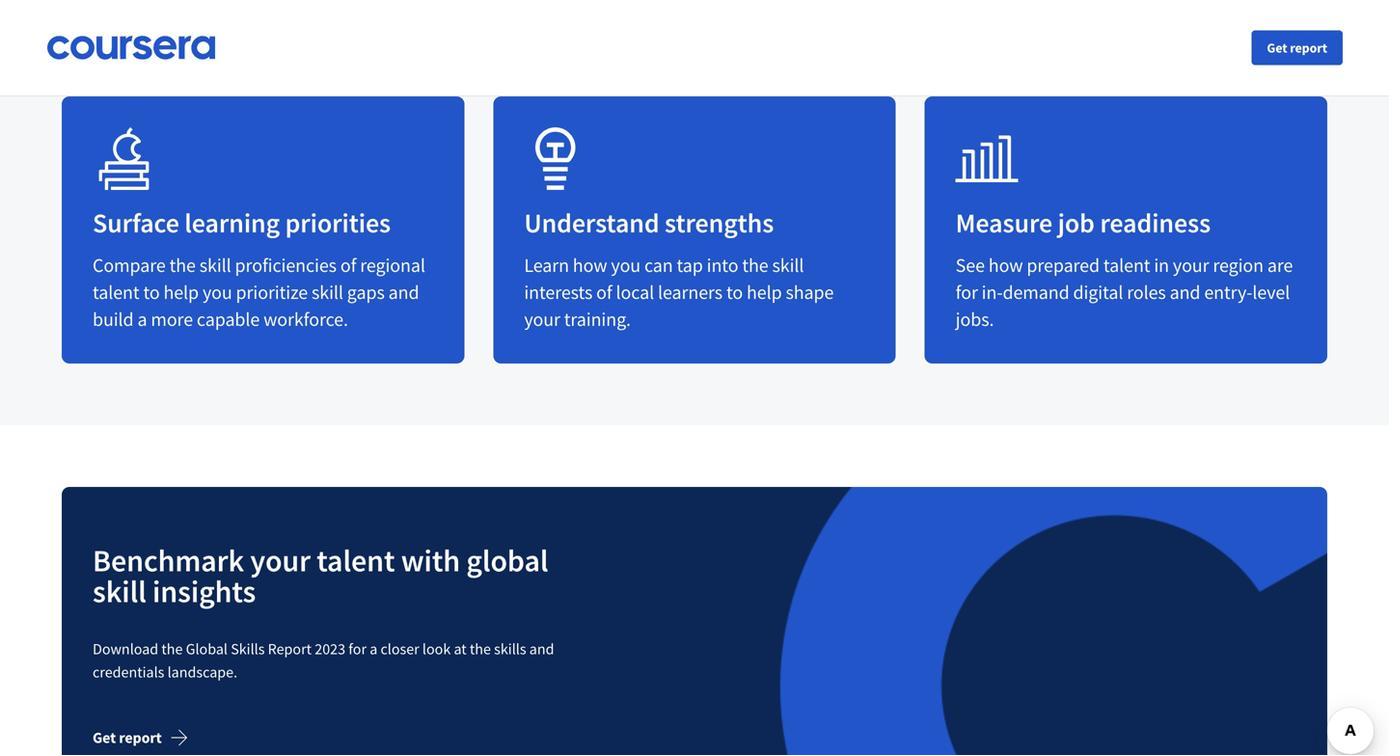 Task type: vqa. For each thing, say whether or not it's contained in the screenshot.
"how"
yes



Task type: locate. For each thing, give the bounding box(es) containing it.
strategy
[[553, 25, 617, 49]]

see
[[956, 253, 985, 278]]

1 how from the left
[[573, 253, 608, 278]]

and left prepare
[[621, 25, 652, 49]]

how inside see how prepared talent in your region are for in-demand digital roles and entry-level jobs.
[[989, 253, 1023, 278]]

insights
[[143, 25, 205, 49], [152, 572, 256, 611]]

the right compare
[[169, 253, 196, 278]]

the right into
[[742, 253, 769, 278]]

1 vertical spatial of
[[341, 253, 356, 278]]

how inside learn how you can tap into the skill interests of local learners to help shape your training.
[[573, 253, 608, 278]]

report for bottom get report button
[[119, 729, 162, 748]]

help inside compare the skill proficiencies of regional talent to help you prioritize skill gaps and build a more capable workforce.
[[164, 280, 199, 305]]

0 horizontal spatial report
[[119, 729, 162, 748]]

0 horizontal spatial a
[[137, 307, 147, 332]]

your down interests
[[524, 307, 561, 332]]

to up more
[[143, 280, 160, 305]]

training.
[[564, 307, 631, 332]]

for left in-
[[956, 280, 978, 305]]

build
[[93, 307, 134, 332]]

0 vertical spatial report
[[1290, 39, 1328, 56]]

a inside compare the skill proficiencies of regional talent to help you prioritize skill gaps and build a more capable workforce.
[[137, 307, 147, 332]]

learn how you can tap into the skill interests of local learners to help shape your training.
[[524, 253, 834, 332]]

report for get report button to the top
[[1290, 39, 1328, 56]]

1 horizontal spatial report
[[1290, 39, 1328, 56]]

2 horizontal spatial of
[[924, 25, 940, 49]]

prepared
[[1027, 253, 1100, 278]]

help
[[164, 280, 199, 305], [747, 280, 782, 305]]

0 horizontal spatial help
[[164, 280, 199, 305]]

0 horizontal spatial get
[[93, 729, 116, 748]]

how for understand
[[573, 253, 608, 278]]

2 vertical spatial of
[[597, 280, 612, 305]]

2 how from the left
[[989, 253, 1023, 278]]

0 vertical spatial a
[[137, 307, 147, 332]]

global
[[466, 541, 549, 580]]

of
[[924, 25, 940, 49], [341, 253, 356, 278], [597, 280, 612, 305]]

0 horizontal spatial in
[[843, 25, 858, 49]]

how up interests
[[573, 253, 608, 278]]

insights inside benchmark your talent with global skill insights
[[152, 572, 256, 611]]

1 horizontal spatial how
[[989, 253, 1023, 278]]

for inside see how prepared talent in your region are for in-demand digital roles and entry-level jobs.
[[956, 280, 978, 305]]

1 horizontal spatial for
[[956, 280, 978, 305]]

surface
[[93, 206, 179, 240]]

and
[[621, 25, 652, 49], [389, 280, 419, 305], [1170, 280, 1201, 305], [530, 640, 554, 659]]

with
[[401, 541, 460, 580]]

a left closer
[[370, 640, 378, 659]]

demand
[[1003, 280, 1070, 305]]

compare
[[93, 253, 166, 278]]

help inside learn how you can tap into the skill interests of local learners to help shape your training.
[[747, 280, 782, 305]]

talent inside compare the skill proficiencies of regional talent to help you prioritize skill gaps and build a more capable workforce.
[[93, 280, 139, 305]]

1 horizontal spatial get report button
[[1252, 30, 1343, 65]]

0 horizontal spatial of
[[341, 253, 356, 278]]

1 horizontal spatial get report
[[1267, 39, 1328, 56]]

jobs.
[[956, 307, 994, 332]]

a
[[137, 307, 147, 332], [370, 640, 378, 659]]

0 vertical spatial in
[[843, 25, 858, 49]]

1 vertical spatial for
[[349, 640, 367, 659]]

entry-
[[1205, 280, 1253, 305]]

are
[[1268, 253, 1293, 278]]

strengthen
[[229, 25, 316, 49]]

talent
[[722, 25, 769, 49], [1104, 253, 1151, 278], [93, 280, 139, 305], [317, 541, 395, 580]]

learning
[[185, 206, 280, 240]]

and inside compare the skill proficiencies of regional talent to help you prioritize skill gaps and build a more capable workforce.
[[389, 280, 419, 305]]

you up local
[[611, 253, 641, 278]]

to left thrive
[[772, 25, 789, 49]]

your
[[319, 25, 356, 49], [1173, 253, 1210, 278], [524, 307, 561, 332], [250, 541, 311, 580]]

a inside download the global skills report 2023 for a closer look at the skills and credentials landscape.
[[370, 640, 378, 659]]

use these insights to strengthen your workforce development strategy and prepare talent to thrive in this era of rapid innovation.
[[62, 25, 1079, 49]]

benchmark your talent with global skill insights
[[93, 541, 549, 611]]

into
[[707, 253, 739, 278]]

1 horizontal spatial help
[[747, 280, 782, 305]]

level
[[1253, 280, 1290, 305]]

help up more
[[164, 280, 199, 305]]

shape
[[786, 280, 834, 305]]

1 vertical spatial a
[[370, 640, 378, 659]]

1 vertical spatial insights
[[152, 572, 256, 611]]

and inside see how prepared talent in your region are for in-demand digital roles and entry-level jobs.
[[1170, 280, 1201, 305]]

more
[[151, 307, 193, 332]]

priorities
[[285, 206, 391, 240]]

for
[[956, 280, 978, 305], [349, 640, 367, 659]]

talent right prepare
[[722, 25, 769, 49]]

these
[[95, 25, 139, 49]]

global
[[186, 640, 228, 659]]

digital
[[1074, 280, 1124, 305]]

and inside download the global skills report 2023 for a closer look at the skills and credentials landscape.
[[530, 640, 554, 659]]

1 vertical spatial you
[[203, 280, 232, 305]]

thrive
[[793, 25, 839, 49]]

0 horizontal spatial you
[[203, 280, 232, 305]]

your up report at the left bottom of the page
[[250, 541, 311, 580]]

tap
[[677, 253, 703, 278]]

0 vertical spatial get
[[1267, 39, 1288, 56]]

1 horizontal spatial you
[[611, 253, 641, 278]]

of inside learn how you can tap into the skill interests of local learners to help shape your training.
[[597, 280, 612, 305]]

1 vertical spatial report
[[119, 729, 162, 748]]

1 vertical spatial get report
[[93, 729, 162, 748]]

skill up download on the left
[[93, 572, 146, 611]]

skill
[[200, 253, 231, 278], [772, 253, 804, 278], [312, 280, 343, 305], [93, 572, 146, 611]]

prioritize
[[236, 280, 308, 305]]

1 help from the left
[[164, 280, 199, 305]]

the inside learn how you can tap into the skill interests of local learners to help shape your training.
[[742, 253, 769, 278]]

1 vertical spatial get
[[93, 729, 116, 748]]

skill inside benchmark your talent with global skill insights
[[93, 572, 146, 611]]

how up in-
[[989, 253, 1023, 278]]

in up roles at the right of page
[[1155, 253, 1170, 278]]

insights up global
[[152, 572, 256, 611]]

look
[[423, 640, 451, 659]]

development
[[443, 25, 550, 49]]

roles
[[1127, 280, 1166, 305]]

see how prepared talent in your region are for in-demand digital roles and entry-level jobs.
[[956, 253, 1293, 332]]

1 vertical spatial in
[[1155, 253, 1170, 278]]

and down regional
[[389, 280, 419, 305]]

2 help from the left
[[747, 280, 782, 305]]

insights right these in the left of the page
[[143, 25, 205, 49]]

get report button
[[1252, 30, 1343, 65], [93, 715, 204, 756]]

skill down learning
[[200, 253, 231, 278]]

you up capable
[[203, 280, 232, 305]]

of up training.
[[597, 280, 612, 305]]

0 vertical spatial for
[[956, 280, 978, 305]]

job
[[1058, 206, 1095, 240]]

talent inside see how prepared talent in your region are for in-demand digital roles and entry-level jobs.
[[1104, 253, 1151, 278]]

measure job readiness
[[956, 206, 1211, 240]]

talent up 'build'
[[93, 280, 139, 305]]

skill up shape in the right of the page
[[772, 253, 804, 278]]

0 horizontal spatial get report
[[93, 729, 162, 748]]

0 horizontal spatial how
[[573, 253, 608, 278]]

how
[[573, 253, 608, 278], [989, 253, 1023, 278]]

help left shape in the right of the page
[[747, 280, 782, 305]]

for right 2023
[[349, 640, 367, 659]]

and right skills
[[530, 640, 554, 659]]

get
[[1267, 39, 1288, 56], [93, 729, 116, 748]]

region
[[1213, 253, 1264, 278]]

the left global
[[162, 640, 183, 659]]

1 vertical spatial get report button
[[93, 715, 204, 756]]

you
[[611, 253, 641, 278], [203, 280, 232, 305]]

to
[[209, 25, 225, 49], [772, 25, 789, 49], [143, 280, 160, 305], [727, 280, 743, 305]]

the
[[169, 253, 196, 278], [742, 253, 769, 278], [162, 640, 183, 659], [470, 640, 491, 659]]

in left this
[[843, 25, 858, 49]]

learners
[[658, 280, 723, 305]]

in
[[843, 25, 858, 49], [1155, 253, 1170, 278]]

get report
[[1267, 39, 1328, 56], [93, 729, 162, 748]]

of right "era"
[[924, 25, 940, 49]]

of up the 'gaps'
[[341, 253, 356, 278]]

0 horizontal spatial get report button
[[93, 715, 204, 756]]

talent left with
[[317, 541, 395, 580]]

0 horizontal spatial for
[[349, 640, 367, 659]]

a right 'build'
[[137, 307, 147, 332]]

0 vertical spatial get report
[[1267, 39, 1328, 56]]

your inside learn how you can tap into the skill interests of local learners to help shape your training.
[[524, 307, 561, 332]]

regional
[[360, 253, 425, 278]]

1 horizontal spatial in
[[1155, 253, 1170, 278]]

your up entry-
[[1173, 253, 1210, 278]]

and right roles at the right of page
[[1170, 280, 1201, 305]]

1 horizontal spatial a
[[370, 640, 378, 659]]

0 vertical spatial you
[[611, 253, 641, 278]]

report
[[1290, 39, 1328, 56], [119, 729, 162, 748]]

understand strengths
[[524, 206, 774, 240]]

talent up roles at the right of page
[[1104, 253, 1151, 278]]

to down into
[[727, 280, 743, 305]]

skills
[[231, 640, 265, 659]]

1 horizontal spatial of
[[597, 280, 612, 305]]

1 horizontal spatial get
[[1267, 39, 1288, 56]]

how for measure
[[989, 253, 1023, 278]]



Task type: describe. For each thing, give the bounding box(es) containing it.
gaps
[[347, 280, 385, 305]]

this
[[862, 25, 891, 49]]

0 vertical spatial insights
[[143, 25, 205, 49]]

local
[[616, 280, 654, 305]]

workforce
[[359, 25, 439, 49]]

interests
[[524, 280, 593, 305]]

in-
[[982, 280, 1003, 305]]

can
[[645, 253, 673, 278]]

0 vertical spatial get report button
[[1252, 30, 1343, 65]]

at
[[454, 640, 467, 659]]

capable
[[197, 307, 260, 332]]

closer
[[381, 640, 420, 659]]

2023
[[315, 640, 346, 659]]

rapid
[[943, 25, 985, 49]]

prepare
[[656, 25, 718, 49]]

download
[[93, 640, 158, 659]]

you inside learn how you can tap into the skill interests of local learners to help shape your training.
[[611, 253, 641, 278]]

your inside see how prepared talent in your region are for in-demand digital roles and entry-level jobs.
[[1173, 253, 1210, 278]]

of inside compare the skill proficiencies of regional talent to help you prioritize skill gaps and build a more capable workforce.
[[341, 253, 356, 278]]

for inside download the global skills report 2023 for a closer look at the skills and credentials landscape.
[[349, 640, 367, 659]]

get for bottom get report button
[[93, 729, 116, 748]]

coursera logo image
[[46, 36, 216, 60]]

readiness
[[1100, 206, 1211, 240]]

to inside learn how you can tap into the skill interests of local learners to help shape your training.
[[727, 280, 743, 305]]

in inside see how prepared talent in your region are for in-demand digital roles and entry-level jobs.
[[1155, 253, 1170, 278]]

skill inside learn how you can tap into the skill interests of local learners to help shape your training.
[[772, 253, 804, 278]]

report
[[268, 640, 312, 659]]

the right the at
[[470, 640, 491, 659]]

learn
[[524, 253, 569, 278]]

get for get report button to the top
[[1267, 39, 1288, 56]]

and for compare the skill proficiencies of regional talent to help you prioritize skill gaps and build a more capable workforce.
[[389, 280, 419, 305]]

strengths
[[665, 206, 774, 240]]

and for download the global skills report 2023 for a closer look at the skills and credentials landscape.
[[530, 640, 554, 659]]

measure
[[956, 206, 1053, 240]]

compare the skill proficiencies of regional talent to help you prioritize skill gaps and build a more capable workforce.
[[93, 253, 425, 332]]

workforce.
[[264, 307, 348, 332]]

proficiencies
[[235, 253, 337, 278]]

to left the strengthen at the left top
[[209, 25, 225, 49]]

0 vertical spatial of
[[924, 25, 940, 49]]

use
[[62, 25, 92, 49]]

benchmark
[[93, 541, 244, 580]]

download the global skills report 2023 for a closer look at the skills and credentials landscape.
[[93, 640, 554, 682]]

get report for bottom get report button
[[93, 729, 162, 748]]

surface learning priorities
[[93, 206, 391, 240]]

understand
[[524, 206, 660, 240]]

talent inside benchmark your talent with global skill insights
[[317, 541, 395, 580]]

get report for get report button to the top
[[1267, 39, 1328, 56]]

landscape.
[[168, 663, 237, 682]]

the inside compare the skill proficiencies of regional talent to help you prioritize skill gaps and build a more capable workforce.
[[169, 253, 196, 278]]

and for see how prepared talent in your region are for in-demand digital roles and entry-level jobs.
[[1170, 280, 1201, 305]]

skill up workforce.
[[312, 280, 343, 305]]

era
[[895, 25, 920, 49]]

innovation.
[[989, 25, 1079, 49]]

your inside benchmark your talent with global skill insights
[[250, 541, 311, 580]]

to inside compare the skill proficiencies of regional talent to help you prioritize skill gaps and build a more capable workforce.
[[143, 280, 160, 305]]

you inside compare the skill proficiencies of regional talent to help you prioritize skill gaps and build a more capable workforce.
[[203, 280, 232, 305]]

skills
[[494, 640, 526, 659]]

your left workforce
[[319, 25, 356, 49]]

credentials
[[93, 663, 164, 682]]



